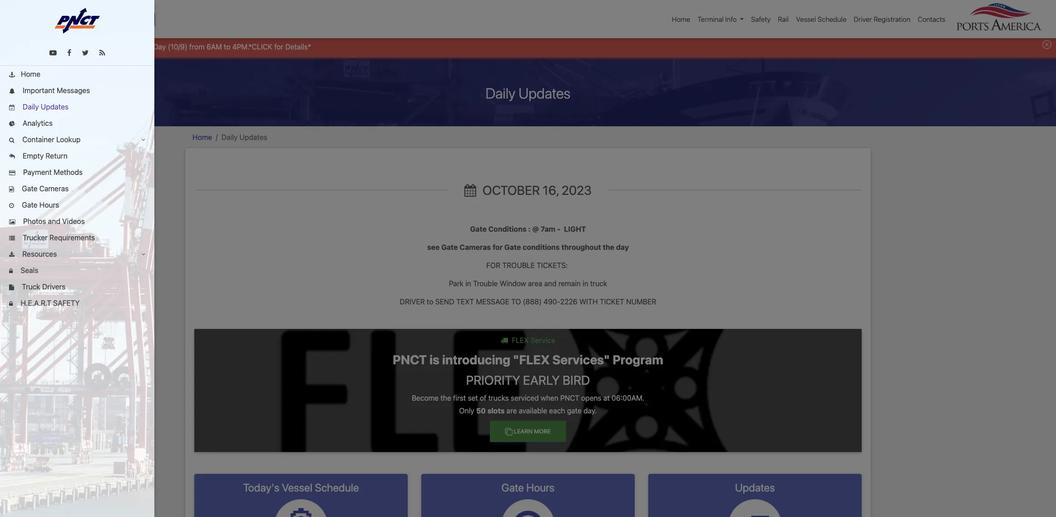 Task type: locate. For each thing, give the bounding box(es) containing it.
day
[[617, 243, 629, 251]]

window
[[500, 279, 527, 287]]

pnct is introducing "flex services" program
[[393, 352, 664, 367]]

pnct inside 'link'
[[46, 43, 65, 51]]

0 vertical spatial home link
[[669, 10, 695, 28]]

and up "trucker requirements" on the top of page
[[48, 217, 60, 225]]

lock image
[[9, 269, 13, 274]]

0 horizontal spatial in
[[466, 279, 472, 287]]

vessel right today's
[[282, 481, 313, 494]]

to inside 'link'
[[224, 43, 231, 51]]

for up for
[[493, 243, 503, 251]]

7am
[[541, 225, 556, 233]]

0 vertical spatial the
[[603, 243, 615, 251]]

pnct inside become the first set of trucks serviced when pnct opens at 06:00am. only 50 slots are available each gate day.
[[561, 394, 580, 402]]

home
[[673, 15, 691, 23], [21, 70, 40, 78], [193, 133, 212, 141]]

today's
[[243, 481, 280, 494]]

gate cameras link
[[0, 180, 154, 197]]

2 in from the left
[[583, 279, 589, 287]]

1 horizontal spatial in
[[583, 279, 589, 287]]

4pm.*click
[[233, 43, 273, 51]]

1 horizontal spatial for
[[493, 243, 503, 251]]

resources link
[[0, 246, 154, 262]]

open
[[90, 43, 106, 51]]

1 horizontal spatial home
[[193, 133, 212, 141]]

1 vertical spatial home link
[[0, 66, 154, 82]]

2 horizontal spatial daily updates
[[486, 84, 571, 102]]

park in trouble window area and remain in truck
[[449, 279, 608, 287]]

0 horizontal spatial hours
[[39, 201, 59, 209]]

driver registration
[[854, 15, 911, 23]]

pnct up "gate" on the bottom right of the page
[[561, 394, 580, 402]]

the left 'first'
[[441, 394, 452, 402]]

vessel right rail
[[797, 15, 817, 23]]

priority early bird
[[466, 372, 591, 387]]

light
[[564, 225, 586, 233]]

1 horizontal spatial cameras
[[460, 243, 491, 251]]

gate
[[22, 184, 38, 193], [22, 201, 38, 209], [471, 225, 487, 233], [442, 243, 458, 251], [505, 243, 521, 251], [502, 481, 524, 494]]

important
[[23, 86, 55, 95]]

payment methods
[[21, 168, 83, 176]]

angle down image
[[142, 252, 145, 258]]

1 horizontal spatial vessel
[[797, 15, 817, 23]]

pnct left facebook icon
[[46, 43, 65, 51]]

search image
[[9, 138, 14, 144]]

2 horizontal spatial pnct
[[561, 394, 580, 402]]

1 horizontal spatial to
[[427, 297, 434, 306]]

0 vertical spatial to
[[224, 43, 231, 51]]

1 vertical spatial to
[[427, 297, 434, 306]]

daily inside daily updates link
[[23, 103, 39, 111]]

contacts link
[[915, 10, 950, 28]]

1 horizontal spatial pnct
[[393, 352, 427, 367]]

cameras up for
[[460, 243, 491, 251]]

0 horizontal spatial schedule
[[315, 481, 359, 494]]

gate hours
[[20, 201, 59, 209], [502, 481, 555, 494]]

bell image
[[9, 89, 15, 94]]

0 horizontal spatial daily updates
[[21, 103, 69, 111]]

anchor image
[[9, 72, 15, 78]]

0 horizontal spatial to
[[224, 43, 231, 51]]

be
[[79, 43, 88, 51]]

in
[[466, 279, 472, 287], [583, 279, 589, 287]]

of
[[480, 394, 487, 402]]

from
[[189, 43, 205, 51]]

2 horizontal spatial daily
[[486, 84, 516, 102]]

0 vertical spatial for
[[275, 43, 284, 51]]

vessel
[[797, 15, 817, 23], [282, 481, 313, 494]]

columbus
[[118, 43, 152, 51]]

calendar image
[[465, 184, 477, 197]]

to
[[224, 43, 231, 51], [427, 297, 434, 306]]

home link
[[669, 10, 695, 28], [0, 66, 154, 82], [193, 133, 212, 141]]

2 horizontal spatial home link
[[669, 10, 695, 28]]

:
[[529, 225, 531, 233]]

seals
[[19, 266, 38, 274]]

conditions
[[523, 243, 560, 251]]

to right the 6am on the left top of the page
[[224, 43, 231, 51]]

cameras down payment methods
[[39, 184, 69, 193]]

hours
[[39, 201, 59, 209], [527, 481, 555, 494]]

0 horizontal spatial and
[[48, 217, 60, 225]]

1 vertical spatial gate hours
[[502, 481, 555, 494]]

analytics link
[[0, 115, 154, 131]]

safety link
[[748, 10, 775, 28]]

day
[[153, 43, 166, 51]]

1 vertical spatial daily updates
[[21, 103, 69, 111]]

1 horizontal spatial hours
[[527, 481, 555, 494]]

2 vertical spatial home link
[[193, 133, 212, 141]]

calendar check o image
[[9, 105, 15, 111]]

clock o image
[[9, 203, 14, 209]]

0 horizontal spatial home
[[21, 70, 40, 78]]

return
[[46, 152, 68, 160]]

for left details*
[[275, 43, 284, 51]]

driver
[[854, 15, 873, 23]]

gate inside gate cameras link
[[22, 184, 38, 193]]

reply all image
[[9, 154, 15, 160]]

twitter image
[[82, 49, 89, 56]]

truck
[[22, 283, 40, 291]]

0 vertical spatial pnct
[[46, 43, 65, 51]]

for
[[487, 261, 501, 269]]

services"
[[553, 352, 610, 367]]

angle down image
[[142, 137, 145, 143]]

lock image
[[9, 301, 13, 307]]

0 horizontal spatial home link
[[0, 66, 154, 82]]

cameras
[[39, 184, 69, 193], [460, 243, 491, 251]]

will
[[67, 43, 78, 51]]

daily
[[486, 84, 516, 102], [23, 103, 39, 111], [222, 133, 238, 141]]

for inside 'link'
[[275, 43, 284, 51]]

daily updates
[[486, 84, 571, 102], [21, 103, 69, 111], [222, 133, 268, 141]]

1 horizontal spatial daily updates
[[222, 133, 268, 141]]

lookup
[[56, 135, 81, 144]]

0 vertical spatial home
[[673, 15, 691, 23]]

tickets:
[[537, 261, 568, 269]]

trouble
[[503, 261, 535, 269]]

1 horizontal spatial daily
[[222, 133, 238, 141]]

0 vertical spatial gate hours
[[20, 201, 59, 209]]

1 vertical spatial daily
[[23, 103, 39, 111]]

0 horizontal spatial daily
[[23, 103, 39, 111]]

1 vertical spatial pnct
[[393, 352, 427, 367]]

rss image
[[99, 49, 105, 56]]

vessel schedule link
[[793, 10, 851, 28]]

in right park
[[466, 279, 472, 287]]

0 vertical spatial schedule
[[818, 15, 847, 23]]

see gate cameras for gate conditions throughout the day
[[428, 243, 629, 251]]

0 vertical spatial daily
[[486, 84, 516, 102]]

1 vertical spatial home
[[21, 70, 40, 78]]

to left send
[[427, 297, 434, 306]]

updates
[[519, 84, 571, 102], [41, 103, 69, 111], [240, 133, 268, 141], [736, 481, 776, 494]]

registration
[[875, 15, 911, 23]]

0 horizontal spatial pnct
[[46, 43, 65, 51]]

1 vertical spatial the
[[441, 394, 452, 402]]

0 horizontal spatial for
[[275, 43, 284, 51]]

(888)
[[523, 297, 542, 306]]

trucks
[[489, 394, 509, 402]]

1 vertical spatial and
[[545, 279, 557, 287]]

0 horizontal spatial the
[[441, 394, 452, 402]]

contacts
[[919, 15, 946, 23]]

download image
[[9, 252, 14, 258]]

october
[[483, 183, 540, 198]]

1 horizontal spatial schedule
[[818, 15, 847, 23]]

pnct left is
[[393, 352, 427, 367]]

in left truck
[[583, 279, 589, 287]]

close image
[[1043, 40, 1052, 49]]

0 vertical spatial daily updates
[[486, 84, 571, 102]]

slots
[[488, 407, 505, 415]]

are
[[507, 407, 517, 415]]

october 16, 2023
[[480, 183, 592, 198]]

container lookup
[[20, 135, 81, 144]]

at
[[604, 394, 610, 402]]

driver registration link
[[851, 10, 915, 28]]

1 vertical spatial vessel
[[282, 481, 313, 494]]

h.e.a.r.t safety
[[19, 299, 80, 307]]

0 vertical spatial hours
[[39, 201, 59, 209]]

youtube play image
[[49, 49, 57, 56]]

the
[[603, 243, 615, 251], [441, 394, 452, 402]]

conditions
[[489, 225, 527, 233]]

the left day
[[603, 243, 615, 251]]

0 vertical spatial and
[[48, 217, 60, 225]]

credit card image
[[9, 170, 15, 176]]

send
[[436, 297, 455, 306]]

2 vertical spatial pnct
[[561, 394, 580, 402]]

and right "area"
[[545, 279, 557, 287]]

is
[[430, 352, 440, 367]]

1 horizontal spatial the
[[603, 243, 615, 251]]

priority
[[466, 372, 521, 387]]

on
[[108, 43, 116, 51]]

2 vertical spatial home
[[193, 133, 212, 141]]

0 horizontal spatial cameras
[[39, 184, 69, 193]]

16,
[[543, 183, 559, 198]]

0 vertical spatial vessel
[[797, 15, 817, 23]]



Task type: describe. For each thing, give the bounding box(es) containing it.
park
[[449, 279, 464, 287]]

with
[[580, 297, 598, 306]]

set
[[468, 394, 478, 402]]

0 horizontal spatial vessel
[[282, 481, 313, 494]]

2 horizontal spatial home
[[673, 15, 691, 23]]

clone image
[[506, 428, 513, 435]]

truck drivers link
[[0, 279, 154, 295]]

06:00am.
[[612, 394, 645, 402]]

gate conditions : @ 7am -  light
[[471, 225, 586, 233]]

truck
[[591, 279, 608, 287]]

gate inside the gate hours link
[[22, 201, 38, 209]]

empty return
[[21, 152, 68, 160]]

1 horizontal spatial and
[[545, 279, 557, 287]]

photos and videos link
[[0, 213, 154, 229]]

home link for daily updates link
[[0, 66, 154, 82]]

1 vertical spatial schedule
[[315, 481, 359, 494]]

seals link
[[0, 262, 154, 279]]

2 vertical spatial daily
[[222, 133, 238, 141]]

to
[[512, 297, 521, 306]]

when
[[541, 394, 559, 402]]

pie chart image
[[9, 121, 15, 127]]

file movie o image
[[9, 187, 14, 193]]

safety
[[752, 15, 771, 23]]

"flex
[[514, 352, 550, 367]]

early
[[523, 372, 560, 387]]

truck drivers
[[20, 283, 65, 291]]

day.
[[584, 407, 597, 415]]

@
[[533, 225, 539, 233]]

safety
[[53, 299, 80, 307]]

file image
[[9, 285, 14, 291]]

pnct will be open on columbus day (10/9) from 6am to 4pm.*click for details* link
[[46, 41, 311, 52]]

gate cameras
[[20, 184, 69, 193]]

gate
[[567, 407, 582, 415]]

1 horizontal spatial home link
[[193, 133, 212, 141]]

1 horizontal spatial gate hours
[[502, 481, 555, 494]]

h.e.a.r.t
[[21, 299, 51, 307]]

empty return link
[[0, 148, 154, 164]]

facebook image
[[67, 49, 71, 56]]

introducing
[[443, 352, 511, 367]]

1 vertical spatial hours
[[527, 481, 555, 494]]

vessel schedule
[[797, 15, 847, 23]]

1 in from the left
[[466, 279, 472, 287]]

rail
[[779, 15, 789, 23]]

0 vertical spatial cameras
[[39, 184, 69, 193]]

trucker requirements link
[[0, 229, 154, 246]]

resources
[[20, 250, 57, 258]]

ticket
[[600, 297, 625, 306]]

truck image
[[501, 337, 509, 344]]

2 vertical spatial daily updates
[[222, 133, 268, 141]]

(10/9)
[[168, 43, 188, 51]]

-
[[558, 225, 561, 233]]

opens
[[582, 394, 602, 402]]

pnct will be open on columbus day (10/9) from 6am to 4pm.*click for details*
[[46, 43, 311, 51]]

container lookup link
[[0, 131, 154, 148]]

pnct will be open on columbus day (10/9) from 6am to 4pm.*click for details* alert
[[0, 33, 1057, 58]]

for trouble tickets:
[[485, 261, 572, 269]]

requirements
[[49, 234, 95, 242]]

today's vessel schedule
[[243, 481, 359, 494]]

flex
[[512, 336, 529, 344]]

photos
[[23, 217, 46, 225]]

text
[[457, 297, 475, 306]]

gate hours link
[[0, 197, 154, 213]]

throughout
[[562, 243, 602, 251]]

number
[[627, 297, 657, 306]]

1 vertical spatial cameras
[[460, 243, 491, 251]]

serviced
[[511, 394, 539, 402]]

rail link
[[775, 10, 793, 28]]

payment
[[23, 168, 52, 176]]

6am
[[207, 43, 222, 51]]

trucker requirements
[[21, 234, 95, 242]]

list image
[[9, 236, 15, 242]]

container
[[22, 135, 54, 144]]

trucker
[[23, 234, 48, 242]]

home link for safety link
[[669, 10, 695, 28]]

each
[[550, 407, 566, 415]]

h.e.a.r.t safety link
[[0, 295, 154, 311]]

and inside photos and videos link
[[48, 217, 60, 225]]

important messages
[[21, 86, 90, 95]]

service
[[531, 336, 556, 344]]

become
[[412, 394, 439, 402]]

daily updates link
[[0, 99, 154, 115]]

methods
[[54, 168, 83, 176]]

1 vertical spatial for
[[493, 243, 503, 251]]

flex service
[[510, 336, 556, 344]]

details*
[[286, 43, 311, 51]]

the inside become the first set of trucks serviced when pnct opens at 06:00am. only 50 slots are available each gate day.
[[441, 394, 452, 402]]

bird
[[563, 372, 591, 387]]

remain
[[559, 279, 581, 287]]

empty
[[23, 152, 44, 160]]

videos
[[62, 217, 85, 225]]

first
[[453, 394, 466, 402]]

2023
[[562, 183, 592, 198]]

available
[[519, 407, 548, 415]]

trouble
[[473, 279, 498, 287]]

490-
[[544, 297, 561, 306]]

0 horizontal spatial gate hours
[[20, 201, 59, 209]]

only
[[460, 407, 475, 415]]

program
[[613, 352, 664, 367]]

drivers
[[42, 283, 65, 291]]

important messages link
[[0, 82, 154, 99]]

photo image
[[9, 219, 15, 225]]

50
[[477, 407, 486, 415]]

pnct for pnct is introducing "flex services" program
[[393, 352, 427, 367]]

pnct for pnct will be open on columbus day (10/9) from 6am to 4pm.*click for details*
[[46, 43, 65, 51]]

vessel inside 'vessel schedule' link
[[797, 15, 817, 23]]



Task type: vqa. For each thing, say whether or not it's contained in the screenshot.
Effective Date: 10-1-2023's Effective
no



